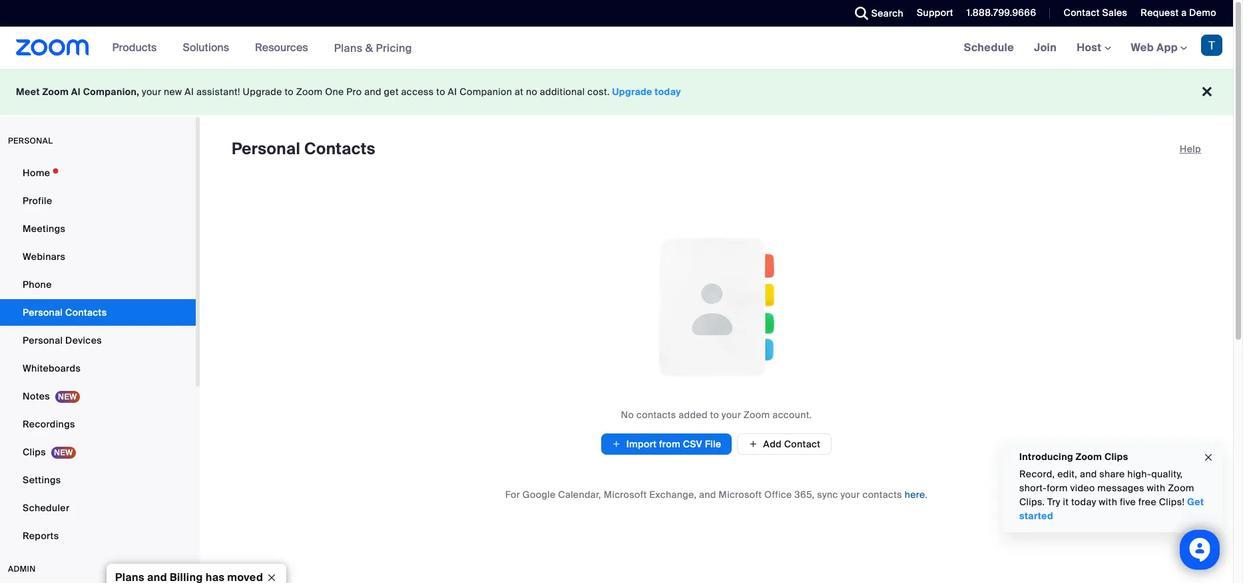 Task type: describe. For each thing, give the bounding box(es) containing it.
personal menu menu
[[0, 160, 196, 551]]

phone
[[23, 279, 52, 291]]

admin
[[8, 565, 36, 575]]

one
[[325, 86, 344, 98]]

clips.
[[1019, 497, 1045, 509]]

personal contacts inside personal menu menu
[[23, 307, 107, 319]]

meetings
[[23, 223, 65, 235]]

get
[[1187, 497, 1204, 509]]

meet zoom ai companion, footer
[[0, 69, 1233, 115]]

google
[[522, 489, 556, 501]]

personal devices
[[23, 335, 102, 347]]

personal for "personal devices" link
[[23, 335, 63, 347]]

schedule
[[964, 41, 1014, 55]]

clips!
[[1159, 497, 1185, 509]]

for
[[505, 489, 520, 501]]

short-
[[1019, 483, 1047, 495]]

home
[[23, 167, 50, 179]]

started
[[1019, 511, 1053, 523]]

settings
[[23, 475, 61, 487]]

add
[[763, 439, 782, 451]]

personal contacts link
[[0, 300, 196, 326]]

high-
[[1127, 469, 1151, 481]]

account.
[[773, 409, 812, 421]]

help link
[[1180, 138, 1201, 160]]

request
[[1141, 7, 1179, 19]]

2 microsoft from the left
[[719, 489, 762, 501]]

and inside meet zoom ai companion, footer
[[364, 86, 381, 98]]

meet zoom ai companion, your new ai assistant! upgrade to zoom one pro and get access to ai companion at no additional cost. upgrade today
[[16, 86, 681, 98]]

assistant!
[[196, 86, 240, 98]]

profile picture image
[[1201, 35, 1222, 56]]

record, edit, and share high-quality, short-form video messages with zoom clips. try it today with five free clips!
[[1019, 469, 1194, 509]]

five
[[1120, 497, 1136, 509]]

here
[[905, 489, 925, 501]]

clips link
[[0, 439, 196, 466]]

plans & pricing
[[334, 41, 412, 55]]

no
[[621, 409, 634, 421]]

1 horizontal spatial clips
[[1104, 451, 1128, 463]]

video
[[1070, 483, 1095, 495]]

plans
[[334, 41, 363, 55]]

1 horizontal spatial and
[[699, 489, 716, 501]]

1 upgrade from the left
[[243, 86, 282, 98]]

here link
[[905, 489, 925, 501]]

personal
[[8, 136, 53, 146]]

join link
[[1024, 27, 1067, 69]]

introducing
[[1019, 451, 1073, 463]]

meetings navigation
[[954, 27, 1233, 70]]

schedule link
[[954, 27, 1024, 69]]

profile
[[23, 195, 52, 207]]

webinars
[[23, 251, 65, 263]]

recordings link
[[0, 411, 196, 438]]

banner containing products
[[0, 27, 1233, 70]]

no
[[526, 86, 537, 98]]

solutions button
[[183, 27, 235, 69]]

web app
[[1131, 41, 1178, 55]]

products button
[[112, 27, 163, 69]]

get started
[[1019, 497, 1204, 523]]

csv
[[683, 439, 702, 451]]

search button
[[845, 0, 907, 27]]

free
[[1138, 497, 1157, 509]]

web
[[1131, 41, 1154, 55]]

get started link
[[1019, 497, 1204, 523]]

from
[[659, 439, 680, 451]]

pricing
[[376, 41, 412, 55]]

2 ai from the left
[[185, 86, 194, 98]]

zoom left one
[[296, 86, 323, 98]]

0 horizontal spatial with
[[1099, 497, 1117, 509]]

1 horizontal spatial to
[[436, 86, 445, 98]]

whiteboards link
[[0, 356, 196, 382]]

a
[[1181, 7, 1187, 19]]

phone link
[[0, 272, 196, 298]]

support
[[917, 7, 953, 19]]

reports
[[23, 531, 59, 543]]

messages
[[1097, 483, 1144, 495]]

products
[[112, 41, 157, 55]]

app
[[1157, 41, 1178, 55]]

close image
[[261, 573, 282, 584]]

upgrade today link
[[612, 86, 681, 98]]

sync
[[817, 489, 838, 501]]

at
[[515, 86, 523, 98]]

1 horizontal spatial contacts
[[862, 489, 902, 501]]

companion
[[460, 86, 512, 98]]

get
[[384, 86, 399, 98]]

add contact button
[[737, 434, 832, 455]]



Task type: locate. For each thing, give the bounding box(es) containing it.
for google calendar, microsoft exchange, and microsoft office 365, sync your contacts here .
[[505, 489, 928, 501]]

webinars link
[[0, 244, 196, 270]]

0 horizontal spatial your
[[142, 86, 161, 98]]

0 horizontal spatial contacts
[[636, 409, 676, 421]]

your right sync
[[841, 489, 860, 501]]

meet
[[16, 86, 40, 98]]

settings link
[[0, 467, 196, 494]]

1.888.799.9666 button
[[957, 0, 1040, 27], [967, 7, 1036, 19]]

personal contacts down one
[[232, 138, 375, 159]]

0 vertical spatial personal contacts
[[232, 138, 375, 159]]

zoom up edit,
[[1076, 451, 1102, 463]]

scheduler
[[23, 503, 70, 515]]

2 horizontal spatial to
[[710, 409, 719, 421]]

access
[[401, 86, 434, 98]]

notes
[[23, 391, 50, 403]]

plans & pricing link
[[334, 41, 412, 55], [334, 41, 412, 55]]

1 horizontal spatial your
[[722, 409, 741, 421]]

0 horizontal spatial upgrade
[[243, 86, 282, 98]]

2 vertical spatial and
[[699, 489, 716, 501]]

ai
[[71, 86, 81, 98], [185, 86, 194, 98], [448, 86, 457, 98]]

add contact
[[763, 439, 820, 451]]

upgrade
[[243, 86, 282, 98], [612, 86, 652, 98]]

1 vertical spatial personal
[[23, 307, 63, 319]]

microsoft
[[604, 489, 647, 501], [719, 489, 762, 501]]

0 horizontal spatial to
[[285, 86, 294, 98]]

demo
[[1189, 7, 1216, 19]]

personal devices link
[[0, 328, 196, 354]]

and right exchange,
[[699, 489, 716, 501]]

0 horizontal spatial clips
[[23, 447, 46, 459]]

0 vertical spatial contact
[[1064, 7, 1100, 19]]

1 horizontal spatial ai
[[185, 86, 194, 98]]

with up free
[[1147, 483, 1165, 495]]

with down messages
[[1099, 497, 1117, 509]]

recordings
[[23, 419, 75, 431]]

upgrade right 'cost.'
[[612, 86, 652, 98]]

it
[[1063, 497, 1069, 509]]

zoom right 'meet'
[[42, 86, 69, 98]]

2 horizontal spatial and
[[1080, 469, 1097, 481]]

import
[[626, 439, 657, 451]]

file
[[705, 439, 721, 451]]

your for to
[[722, 409, 741, 421]]

0 horizontal spatial today
[[655, 86, 681, 98]]

your inside meet zoom ai companion, footer
[[142, 86, 161, 98]]

clips up share
[[1104, 451, 1128, 463]]

sales
[[1102, 7, 1127, 19]]

personal contacts up personal devices
[[23, 307, 107, 319]]

0 vertical spatial today
[[655, 86, 681, 98]]

to
[[285, 86, 294, 98], [436, 86, 445, 98], [710, 409, 719, 421]]

2 vertical spatial your
[[841, 489, 860, 501]]

zoom logo image
[[16, 39, 89, 56]]

introducing zoom clips
[[1019, 451, 1128, 463]]

0 vertical spatial contacts
[[304, 138, 375, 159]]

form
[[1047, 483, 1068, 495]]

record,
[[1019, 469, 1055, 481]]

ai left companion
[[448, 86, 457, 98]]

3 ai from the left
[[448, 86, 457, 98]]

ai left companion,
[[71, 86, 81, 98]]

1 horizontal spatial contact
[[1064, 7, 1100, 19]]

and
[[364, 86, 381, 98], [1080, 469, 1097, 481], [699, 489, 716, 501]]

calendar,
[[558, 489, 601, 501]]

contact inside button
[[784, 439, 820, 451]]

and up video
[[1080, 469, 1097, 481]]

home link
[[0, 160, 196, 186]]

1 horizontal spatial contacts
[[304, 138, 375, 159]]

resources button
[[255, 27, 314, 69]]

ai right new on the left top of the page
[[185, 86, 194, 98]]

1 vertical spatial today
[[1071, 497, 1096, 509]]

2 horizontal spatial your
[[841, 489, 860, 501]]

product information navigation
[[102, 27, 422, 70]]

and left get at the left
[[364, 86, 381, 98]]

zoom inside record, edit, and share high-quality, short-form video messages with zoom clips. try it today with five free clips!
[[1168, 483, 1194, 495]]

1 microsoft from the left
[[604, 489, 647, 501]]

1 horizontal spatial with
[[1147, 483, 1165, 495]]

cost.
[[587, 86, 610, 98]]

upgrade down product information navigation
[[243, 86, 282, 98]]

365,
[[795, 489, 815, 501]]

contacts up the devices
[[65, 307, 107, 319]]

today inside meet zoom ai companion, footer
[[655, 86, 681, 98]]

join
[[1034, 41, 1057, 55]]

pro
[[346, 86, 362, 98]]

contact left sales
[[1064, 7, 1100, 19]]

1 horizontal spatial today
[[1071, 497, 1096, 509]]

to down resources dropdown button
[[285, 86, 294, 98]]

your right added
[[722, 409, 741, 421]]

contacts right the no
[[636, 409, 676, 421]]

add image
[[612, 438, 621, 451]]

1 horizontal spatial personal contacts
[[232, 138, 375, 159]]

meetings link
[[0, 216, 196, 242]]

contact sales link
[[1054, 0, 1131, 27], [1064, 7, 1127, 19]]

0 horizontal spatial and
[[364, 86, 381, 98]]

1 ai from the left
[[71, 86, 81, 98]]

contacts down one
[[304, 138, 375, 159]]

host
[[1077, 41, 1104, 55]]

1.888.799.9666
[[967, 7, 1036, 19]]

1 vertical spatial contacts
[[862, 489, 902, 501]]

2 vertical spatial personal
[[23, 335, 63, 347]]

added
[[679, 409, 708, 421]]

clips
[[23, 447, 46, 459], [1104, 451, 1128, 463]]

microsoft right calendar,
[[604, 489, 647, 501]]

whiteboards
[[23, 363, 81, 375]]

0 vertical spatial personal
[[232, 138, 300, 159]]

add image
[[749, 439, 758, 451]]

1 vertical spatial your
[[722, 409, 741, 421]]

0 horizontal spatial personal contacts
[[23, 307, 107, 319]]

your left new on the left top of the page
[[142, 86, 161, 98]]

1 vertical spatial contacts
[[65, 307, 107, 319]]

0 horizontal spatial microsoft
[[604, 489, 647, 501]]

and inside record, edit, and share high-quality, short-form video messages with zoom clips. try it today with five free clips!
[[1080, 469, 1097, 481]]

try
[[1047, 497, 1060, 509]]

resources
[[255, 41, 308, 55]]

0 vertical spatial contacts
[[636, 409, 676, 421]]

1 vertical spatial with
[[1099, 497, 1117, 509]]

with
[[1147, 483, 1165, 495], [1099, 497, 1117, 509]]

clips up the settings
[[23, 447, 46, 459]]

companion,
[[83, 86, 139, 98]]

.
[[925, 489, 928, 501]]

1 vertical spatial personal contacts
[[23, 307, 107, 319]]

zoom
[[42, 86, 69, 98], [296, 86, 323, 98], [744, 409, 770, 421], [1076, 451, 1102, 463], [1168, 483, 1194, 495]]

contacts left here
[[862, 489, 902, 501]]

1 horizontal spatial microsoft
[[719, 489, 762, 501]]

close image
[[1203, 450, 1214, 466]]

1 vertical spatial and
[[1080, 469, 1097, 481]]

new
[[164, 86, 182, 98]]

zoom up clips!
[[1168, 483, 1194, 495]]

to right access
[[436, 86, 445, 98]]

clips inside personal menu menu
[[23, 447, 46, 459]]

devices
[[65, 335, 102, 347]]

1 vertical spatial contact
[[784, 439, 820, 451]]

search
[[871, 7, 904, 19]]

microsoft left office
[[719, 489, 762, 501]]

edit,
[[1057, 469, 1077, 481]]

import from csv file button
[[601, 434, 732, 455]]

exchange,
[[649, 489, 697, 501]]

2 upgrade from the left
[[612, 86, 652, 98]]

0 horizontal spatial contact
[[784, 439, 820, 451]]

support link
[[907, 0, 957, 27], [917, 7, 953, 19]]

personal for personal contacts link
[[23, 307, 63, 319]]

1 horizontal spatial upgrade
[[612, 86, 652, 98]]

import from csv file
[[626, 439, 721, 451]]

share
[[1099, 469, 1125, 481]]

0 vertical spatial with
[[1147, 483, 1165, 495]]

scheduler link
[[0, 495, 196, 522]]

help
[[1180, 143, 1201, 155]]

request a demo
[[1141, 7, 1216, 19]]

0 horizontal spatial contacts
[[65, 307, 107, 319]]

contacts inside personal menu menu
[[65, 307, 107, 319]]

additional
[[540, 86, 585, 98]]

0 vertical spatial your
[[142, 86, 161, 98]]

your for companion,
[[142, 86, 161, 98]]

notes link
[[0, 384, 196, 410]]

zoom up add image
[[744, 409, 770, 421]]

today inside record, edit, and share high-quality, short-form video messages with zoom clips. try it today with five free clips!
[[1071, 497, 1096, 509]]

0 horizontal spatial ai
[[71, 86, 81, 98]]

2 horizontal spatial ai
[[448, 86, 457, 98]]

to right added
[[710, 409, 719, 421]]

personal contacts
[[232, 138, 375, 159], [23, 307, 107, 319]]

banner
[[0, 27, 1233, 70]]

0 vertical spatial and
[[364, 86, 381, 98]]

quality,
[[1151, 469, 1183, 481]]

contact right add
[[784, 439, 820, 451]]



Task type: vqa. For each thing, say whether or not it's contained in the screenshot.
the middle and
yes



